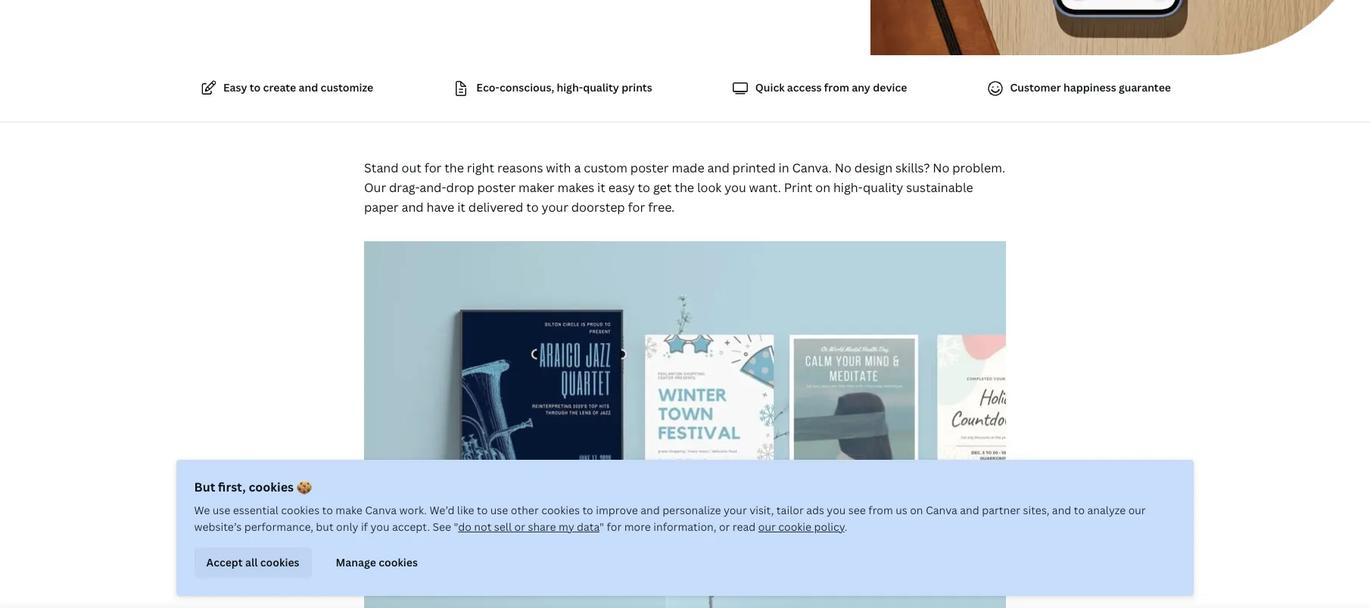 Task type: describe. For each thing, give the bounding box(es) containing it.
work.
[[400, 504, 427, 518]]

0 vertical spatial the
[[445, 160, 464, 177]]

our
[[364, 179, 386, 196]]

paper
[[364, 199, 399, 215]]

cookies right all
[[261, 556, 300, 570]]

1 no from the left
[[835, 160, 852, 177]]

.
[[845, 520, 848, 535]]

right
[[467, 160, 494, 177]]

accept.
[[392, 520, 430, 535]]

to down maker
[[526, 199, 539, 215]]

eco-
[[476, 81, 500, 95]]

only
[[337, 520, 359, 535]]

manage cookies button
[[324, 548, 430, 578]]

other
[[511, 504, 539, 518]]

2 " from the left
[[600, 520, 605, 535]]

we
[[195, 504, 210, 518]]

2 horizontal spatial for
[[628, 199, 645, 215]]

not
[[475, 520, 492, 535]]

data
[[577, 520, 600, 535]]

poster image
[[364, 242, 1006, 609]]

manage
[[336, 556, 377, 570]]

visit,
[[750, 504, 775, 518]]

accept all cookies button
[[195, 548, 312, 578]]

1 horizontal spatial poster
[[631, 160, 669, 177]]

do not sell or share my data " for more information, or read our cookie policy .
[[459, 520, 848, 535]]

any
[[852, 81, 871, 95]]

performance,
[[245, 520, 314, 535]]

get
[[653, 179, 672, 196]]

easy to create and customize
[[223, 81, 373, 95]]

reasons
[[497, 160, 543, 177]]

0 vertical spatial quality
[[583, 81, 619, 95]]

my
[[559, 520, 575, 535]]

more
[[625, 520, 651, 535]]

see
[[433, 520, 452, 535]]

drag-
[[389, 179, 420, 196]]

do
[[459, 520, 472, 535]]

all
[[246, 556, 258, 570]]

our inside we use essential cookies to make canva work. we'd like to use other cookies to improve and personalize your visit, tailor ads you see from us on canva and partner sites, and to analyze our website's performance, but only if you accept. see "
[[1129, 504, 1146, 518]]

0 horizontal spatial poster
[[477, 179, 516, 196]]

accept all cookies
[[207, 556, 300, 570]]

design
[[855, 160, 893, 177]]

to left get
[[638, 179, 650, 196]]

cookies down accept.
[[379, 556, 418, 570]]

0 horizontal spatial our
[[759, 520, 776, 535]]

doorstep
[[571, 199, 625, 215]]

but
[[316, 520, 334, 535]]

from inside we use essential cookies to make canva work. we'd like to use other cookies to improve and personalize your visit, tailor ads you see from us on canva and partner sites, and to analyze our website's performance, but only if you accept. see "
[[869, 504, 894, 518]]

ads
[[807, 504, 825, 518]]

us
[[896, 504, 908, 518]]

if
[[361, 520, 368, 535]]

access
[[787, 81, 822, 95]]

2 use from the left
[[491, 504, 509, 518]]

and down drag-
[[402, 199, 424, 215]]

quality inside stand out for the right reasons with a custom poster made and printed in canva. no design skills? no problem. our drag-and-drop poster maker makes it easy to get the look you want. print on high-quality sustainable paper and have it delivered to your doorstep for free.
[[863, 179, 904, 196]]

0 horizontal spatial high-
[[557, 81, 583, 95]]

create
[[263, 81, 296, 95]]

1 canva from the left
[[366, 504, 397, 518]]

manage cookies
[[336, 556, 418, 570]]

website's
[[195, 520, 242, 535]]

problem.
[[953, 160, 1006, 177]]

in
[[779, 160, 789, 177]]

have
[[427, 199, 455, 215]]

information,
[[654, 520, 717, 535]]

on inside we use essential cookies to make canva work. we'd like to use other cookies to improve and personalize your visit, tailor ads you see from us on canva and partner sites, and to analyze our website's performance, but only if you accept. see "
[[911, 504, 924, 518]]

cookies up my
[[542, 504, 580, 518]]

quick access from any device
[[756, 81, 907, 95]]

print
[[784, 179, 813, 196]]

improve
[[596, 504, 638, 518]]

stand out for the right reasons with a custom poster made and printed in canva. no design skills? no problem. our drag-and-drop poster maker makes it easy to get the look you want. print on high-quality sustainable paper and have it delivered to your doorstep for free.
[[364, 160, 1006, 215]]

analyze
[[1088, 504, 1126, 518]]

we use essential cookies to make canva work. we'd like to use other cookies to improve and personalize your visit, tailor ads you see from us on canva and partner sites, and to analyze our website's performance, but only if you accept. see "
[[195, 504, 1146, 535]]

to up but
[[323, 504, 333, 518]]

cookies down the 🍪
[[281, 504, 320, 518]]

skills?
[[896, 160, 930, 177]]

happiness
[[1064, 81, 1117, 95]]

read
[[733, 520, 756, 535]]

0 vertical spatial from
[[824, 81, 849, 95]]

but first, cookies 🍪
[[195, 479, 312, 496]]

delivered
[[469, 199, 524, 215]]

eco-conscious, high-quality prints
[[476, 81, 652, 95]]

and-
[[420, 179, 446, 196]]

easy
[[609, 179, 635, 196]]

free.
[[648, 199, 675, 215]]

conscious,
[[500, 81, 554, 95]]

sell
[[495, 520, 512, 535]]

make
[[336, 504, 363, 518]]

stand
[[364, 160, 399, 177]]

2 or from the left
[[720, 520, 731, 535]]



Task type: vqa. For each thing, say whether or not it's contained in the screenshot.
of
no



Task type: locate. For each thing, give the bounding box(es) containing it.
with
[[546, 160, 571, 177]]

cookie
[[779, 520, 812, 535]]

0 horizontal spatial it
[[457, 199, 466, 215]]

guarantee
[[1119, 81, 1171, 95]]

customer happiness guarantee
[[1010, 81, 1171, 95]]

" right see
[[454, 520, 459, 535]]

your inside we use essential cookies to make canva work. we'd like to use other cookies to improve and personalize your visit, tailor ads you see from us on canva and partner sites, and to analyze our website's performance, but only if you accept. see "
[[724, 504, 747, 518]]

partner
[[983, 504, 1021, 518]]

the up drop
[[445, 160, 464, 177]]

on down canva.
[[816, 179, 831, 196]]

1 vertical spatial it
[[457, 199, 466, 215]]

to
[[250, 81, 261, 95], [638, 179, 650, 196], [526, 199, 539, 215], [323, 504, 333, 518], [477, 504, 488, 518], [583, 504, 594, 518], [1075, 504, 1085, 518]]

0 horizontal spatial for
[[424, 160, 442, 177]]

on
[[816, 179, 831, 196], [911, 504, 924, 518]]

your inside stand out for the right reasons with a custom poster made and printed in canva. no design skills? no problem. our drag-and-drop poster maker makes it easy to get the look you want. print on high-quality sustainable paper and have it delivered to your doorstep for free.
[[542, 199, 569, 215]]

2 vertical spatial for
[[607, 520, 622, 535]]

you right look
[[725, 179, 746, 196]]

0 horizontal spatial or
[[515, 520, 526, 535]]

canva
[[366, 504, 397, 518], [926, 504, 958, 518]]

0 horizontal spatial from
[[824, 81, 849, 95]]

canva.
[[792, 160, 832, 177]]

0 horizontal spatial on
[[816, 179, 831, 196]]

prints
[[622, 81, 652, 95]]

your
[[542, 199, 569, 215], [724, 504, 747, 518]]

our down visit,
[[759, 520, 776, 535]]

1 horizontal spatial canva
[[926, 504, 958, 518]]

the
[[445, 160, 464, 177], [675, 179, 694, 196]]

use up website's
[[213, 504, 231, 518]]

0 horizontal spatial "
[[454, 520, 459, 535]]

2 canva from the left
[[926, 504, 958, 518]]

you right if
[[371, 520, 390, 535]]

like
[[458, 504, 475, 518]]

1 horizontal spatial use
[[491, 504, 509, 518]]

no
[[835, 160, 852, 177], [933, 160, 950, 177]]

sustainable
[[906, 179, 974, 196]]

out
[[402, 160, 422, 177]]

0 vertical spatial poster
[[631, 160, 669, 177]]

do not sell or share my data link
[[459, 520, 600, 535]]

printed
[[733, 160, 776, 177]]

maker
[[519, 179, 555, 196]]

quality
[[583, 81, 619, 95], [863, 179, 904, 196]]

and up look
[[708, 160, 730, 177]]

1 vertical spatial for
[[628, 199, 645, 215]]

and up do not sell or share my data " for more information, or read our cookie policy .
[[641, 504, 660, 518]]

1 horizontal spatial you
[[725, 179, 746, 196]]

1 horizontal spatial no
[[933, 160, 950, 177]]

"
[[454, 520, 459, 535], [600, 520, 605, 535]]

or right sell
[[515, 520, 526, 535]]

0 vertical spatial on
[[816, 179, 831, 196]]

0 horizontal spatial the
[[445, 160, 464, 177]]

1 vertical spatial you
[[827, 504, 846, 518]]

0 vertical spatial our
[[1129, 504, 1146, 518]]

and
[[299, 81, 318, 95], [708, 160, 730, 177], [402, 199, 424, 215], [641, 504, 660, 518], [961, 504, 980, 518], [1053, 504, 1072, 518]]

" down improve
[[600, 520, 605, 535]]

0 vertical spatial your
[[542, 199, 569, 215]]

your down maker
[[542, 199, 569, 215]]

for up and-
[[424, 160, 442, 177]]

1 horizontal spatial the
[[675, 179, 694, 196]]

a
[[574, 160, 581, 177]]

0 horizontal spatial you
[[371, 520, 390, 535]]

cookies up 'essential'
[[249, 479, 294, 496]]

your up read
[[724, 504, 747, 518]]

1 vertical spatial your
[[724, 504, 747, 518]]

1 vertical spatial from
[[869, 504, 894, 518]]

on right us
[[911, 504, 924, 518]]

our cookie policy link
[[759, 520, 845, 535]]

you
[[725, 179, 746, 196], [827, 504, 846, 518], [371, 520, 390, 535]]

1 horizontal spatial for
[[607, 520, 622, 535]]

1 vertical spatial poster
[[477, 179, 516, 196]]

1 horizontal spatial "
[[600, 520, 605, 535]]

0 vertical spatial you
[[725, 179, 746, 196]]

high- down design
[[834, 179, 863, 196]]

cookies
[[249, 479, 294, 496], [281, 504, 320, 518], [542, 504, 580, 518], [261, 556, 300, 570], [379, 556, 418, 570]]

canva up if
[[366, 504, 397, 518]]

1 vertical spatial on
[[911, 504, 924, 518]]

1 use from the left
[[213, 504, 231, 518]]

1 or from the left
[[515, 520, 526, 535]]

from left us
[[869, 504, 894, 518]]

makes
[[558, 179, 594, 196]]

policy
[[815, 520, 845, 535]]

1 horizontal spatial from
[[869, 504, 894, 518]]

accept
[[207, 556, 243, 570]]

1 horizontal spatial our
[[1129, 504, 1146, 518]]

🍪
[[297, 479, 312, 496]]

" inside we use essential cookies to make canva work. we'd like to use other cookies to improve and personalize your visit, tailor ads you see from us on canva and partner sites, and to analyze our website's performance, but only if you accept. see "
[[454, 520, 459, 535]]

first,
[[219, 479, 246, 496]]

see
[[849, 504, 866, 518]]

personalize
[[663, 504, 722, 518]]

1 horizontal spatial high-
[[834, 179, 863, 196]]

0 vertical spatial it
[[597, 179, 606, 196]]

high- inside stand out for the right reasons with a custom poster made and printed in canva. no design skills? no problem. our drag-and-drop poster maker makes it easy to get the look you want. print on high-quality sustainable paper and have it delivered to your doorstep for free.
[[834, 179, 863, 196]]

our
[[1129, 504, 1146, 518], [759, 520, 776, 535]]

the down made
[[675, 179, 694, 196]]

canva right us
[[926, 504, 958, 518]]

and left partner
[[961, 504, 980, 518]]

0 horizontal spatial use
[[213, 504, 231, 518]]

and right sites,
[[1053, 504, 1072, 518]]

to right like
[[477, 504, 488, 518]]

1 horizontal spatial on
[[911, 504, 924, 518]]

want.
[[749, 179, 781, 196]]

0 horizontal spatial quality
[[583, 81, 619, 95]]

use up sell
[[491, 504, 509, 518]]

to up data
[[583, 504, 594, 518]]

on inside stand out for the right reasons with a custom poster made and printed in canva. no design skills? no problem. our drag-and-drop poster maker makes it easy to get the look you want. print on high-quality sustainable paper and have it delivered to your doorstep for free.
[[816, 179, 831, 196]]

2 horizontal spatial you
[[827, 504, 846, 518]]

it down drop
[[457, 199, 466, 215]]

easy
[[223, 81, 247, 95]]

for down easy
[[628, 199, 645, 215]]

0 horizontal spatial no
[[835, 160, 852, 177]]

1 horizontal spatial it
[[597, 179, 606, 196]]

1 horizontal spatial your
[[724, 504, 747, 518]]

made
[[672, 160, 705, 177]]

or left read
[[720, 520, 731, 535]]

you inside stand out for the right reasons with a custom poster made and printed in canva. no design skills? no problem. our drag-and-drop poster maker makes it easy to get the look you want. print on high-quality sustainable paper and have it delivered to your doorstep for free.
[[725, 179, 746, 196]]

2 vertical spatial you
[[371, 520, 390, 535]]

it up doorstep
[[597, 179, 606, 196]]

you up policy
[[827, 504, 846, 518]]

it
[[597, 179, 606, 196], [457, 199, 466, 215]]

to right easy
[[250, 81, 261, 95]]

or
[[515, 520, 526, 535], [720, 520, 731, 535]]

from
[[824, 81, 849, 95], [869, 504, 894, 518]]

sites,
[[1024, 504, 1050, 518]]

0 vertical spatial for
[[424, 160, 442, 177]]

quick
[[756, 81, 785, 95]]

custom
[[584, 160, 628, 177]]

1 " from the left
[[454, 520, 459, 535]]

but
[[195, 479, 216, 496]]

2 no from the left
[[933, 160, 950, 177]]

from left any
[[824, 81, 849, 95]]

share
[[528, 520, 557, 535]]

1 horizontal spatial quality
[[863, 179, 904, 196]]

0 vertical spatial high-
[[557, 81, 583, 95]]

essential
[[233, 504, 279, 518]]

0 horizontal spatial canva
[[366, 504, 397, 518]]

0 horizontal spatial your
[[542, 199, 569, 215]]

for down improve
[[607, 520, 622, 535]]

look
[[697, 179, 722, 196]]

1 vertical spatial high-
[[834, 179, 863, 196]]

to left analyze
[[1075, 504, 1085, 518]]

we'd
[[430, 504, 455, 518]]

1 vertical spatial the
[[675, 179, 694, 196]]

1 vertical spatial quality
[[863, 179, 904, 196]]

high-
[[557, 81, 583, 95], [834, 179, 863, 196]]

customer
[[1010, 81, 1061, 95]]

no left design
[[835, 160, 852, 177]]

device
[[873, 81, 907, 95]]

poster
[[631, 160, 669, 177], [477, 179, 516, 196]]

1 vertical spatial our
[[759, 520, 776, 535]]

poster up delivered
[[477, 179, 516, 196]]

quality left prints
[[583, 81, 619, 95]]

1 horizontal spatial or
[[720, 520, 731, 535]]

high- right the conscious,
[[557, 81, 583, 95]]

and right create
[[299, 81, 318, 95]]

drop
[[446, 179, 474, 196]]

quality down design
[[863, 179, 904, 196]]

no up sustainable
[[933, 160, 950, 177]]

poster up get
[[631, 160, 669, 177]]

use
[[213, 504, 231, 518], [491, 504, 509, 518]]

our right analyze
[[1129, 504, 1146, 518]]

customize
[[321, 81, 373, 95]]

tailor
[[777, 504, 804, 518]]



